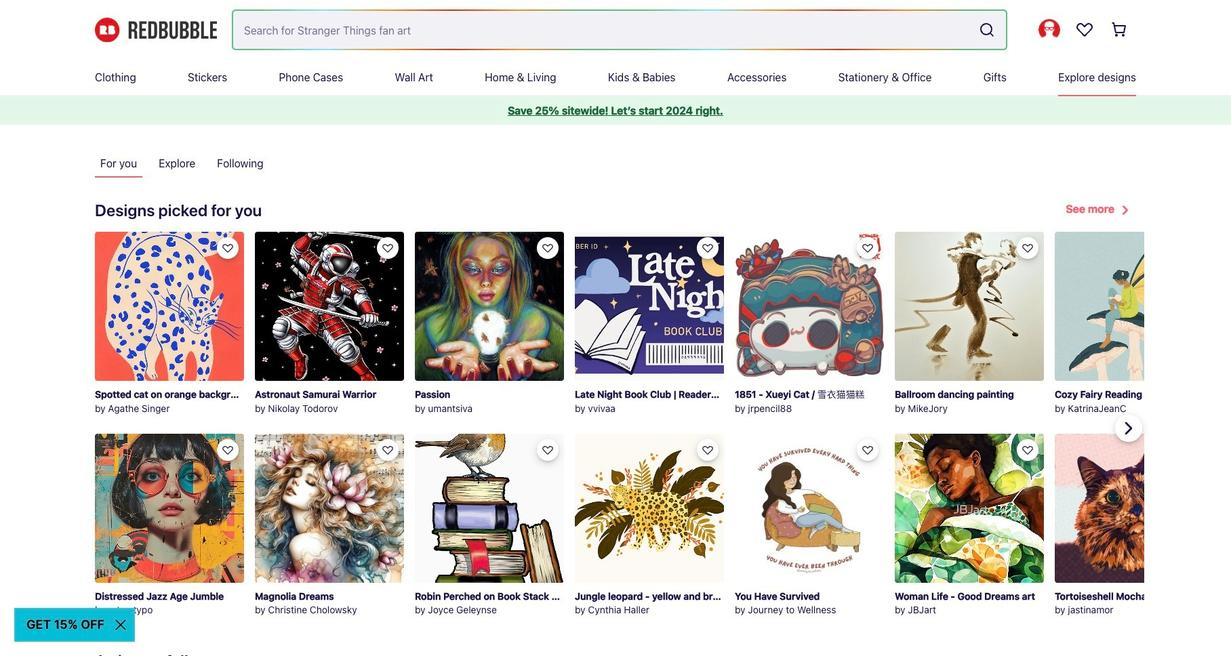 Task type: locate. For each thing, give the bounding box(es) containing it.
4 menu item from the left
[[395, 60, 433, 95]]

3 menu item from the left
[[279, 60, 343, 95]]

2 menu item from the left
[[188, 60, 227, 95]]

None field
[[233, 11, 1006, 49]]

menu bar
[[95, 60, 1137, 95]]

5 menu item from the left
[[485, 60, 556, 95]]

6 menu item from the left
[[608, 60, 676, 95]]

9 menu item from the left
[[984, 60, 1007, 95]]

menu item
[[95, 60, 136, 95], [188, 60, 227, 95], [279, 60, 343, 95], [395, 60, 433, 95], [485, 60, 556, 95], [608, 60, 676, 95], [727, 60, 787, 95], [839, 60, 932, 95], [984, 60, 1007, 95], [1059, 60, 1136, 95]]

1 menu item from the left
[[95, 60, 136, 95]]



Task type: vqa. For each thing, say whether or not it's contained in the screenshot.
seventh menu item from left
yes



Task type: describe. For each thing, give the bounding box(es) containing it.
Search term search field
[[233, 11, 974, 49]]

7 menu item from the left
[[727, 60, 787, 95]]

8 menu item from the left
[[839, 60, 932, 95]]

10 menu item from the left
[[1059, 60, 1136, 95]]



